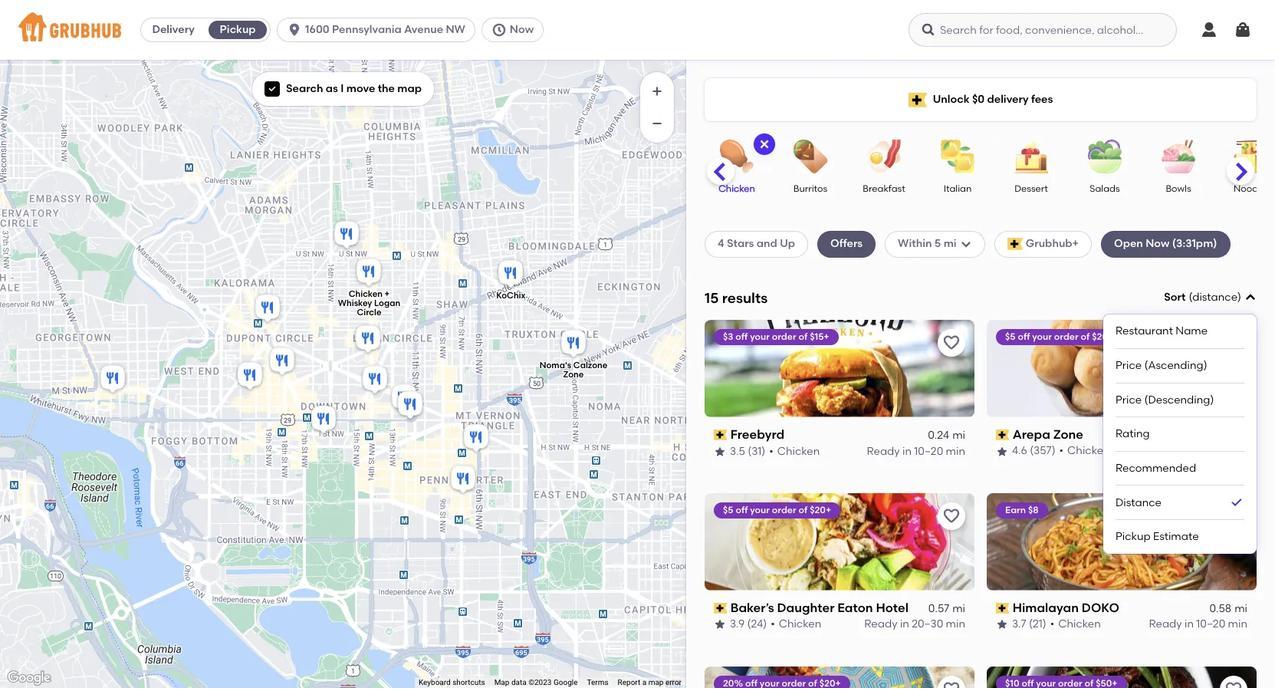 Task type: describe. For each thing, give the bounding box(es) containing it.
chicken + whiskey logan circle image
[[353, 256, 384, 290]]

delivery
[[988, 93, 1029, 106]]

svg image inside 1600 pennsylvania avenue nw button
[[287, 22, 302, 38]]

doko
[[1082, 600, 1120, 615]]

pennsylvania
[[332, 23, 402, 36]]

earn $8
[[1006, 505, 1039, 515]]

salads image
[[1079, 140, 1132, 173]]

fees
[[1032, 93, 1054, 106]]

in for freebyrd
[[903, 444, 912, 458]]

check icon image
[[1230, 495, 1245, 510]]

$5 off your order of $20+ for (24)
[[723, 505, 832, 515]]

freebyrd  logo image
[[705, 320, 975, 417]]

• for freebyrd
[[770, 444, 774, 458]]

)
[[1238, 291, 1242, 304]]

recommended
[[1116, 462, 1197, 475]]

breakfast
[[863, 183, 906, 194]]

grubhub plus flag logo image for grubhub+
[[1008, 238, 1023, 250]]

+
[[384, 289, 389, 299]]

unlock $0 delivery fees
[[933, 93, 1054, 106]]

noodles
[[1234, 183, 1271, 194]]

min for baker's daughter eaton hotel
[[946, 618, 966, 631]]

$3 off your order of $15+
[[723, 331, 830, 342]]

dessert
[[1015, 183, 1049, 194]]

arepa zone
[[1013, 427, 1084, 442]]

nando's peri-peri chicken image
[[267, 345, 297, 379]]

noma's calzone zone
[[539, 360, 607, 380]]

$5 off your order of $20+ for (357)
[[1006, 331, 1114, 342]]

search as i move the map
[[286, 82, 422, 95]]

(descending)
[[1145, 393, 1215, 406]]

italian image
[[931, 140, 985, 173]]

off for baker's daughter eaton hotel
[[736, 505, 748, 515]]

ready for freebyrd
[[867, 444, 900, 458]]

terms link
[[587, 678, 609, 687]]

chicken for 3.9 (24)
[[779, 618, 822, 631]]

1 horizontal spatial now
[[1146, 237, 1170, 250]]

3.9 (24)
[[730, 618, 767, 631]]

baker's daughter eaton hotel logo image
[[705, 493, 975, 590]]

google image
[[4, 668, 54, 688]]

chicken image
[[710, 140, 764, 173]]

save this restaurant button for 3.7 (21)
[[1221, 502, 1248, 530]]

1600
[[305, 23, 330, 36]]

0 vertical spatial map
[[398, 82, 422, 95]]

order for freebyrd
[[772, 331, 797, 342]]

10–20 for freebyrd
[[915, 444, 944, 458]]

arepa
[[1013, 427, 1051, 442]]

in for baker's daughter eaton hotel
[[901, 618, 910, 631]]

ready for himalayan doko
[[1150, 618, 1183, 631]]

terms
[[587, 678, 609, 687]]

3.5
[[730, 444, 746, 458]]

himalayan doko image
[[395, 389, 425, 422]]

freebyrd
[[731, 427, 785, 442]]

save this restaurant image for baker's daughter eaton hotel
[[943, 507, 961, 525]]

noma's calzone zone image
[[558, 327, 589, 361]]

1600 pennsylvania avenue nw
[[305, 23, 466, 36]]

5
[[935, 237, 942, 250]]

(ascending)
[[1145, 359, 1208, 372]]

within
[[898, 237, 932, 250]]

ready in 10–20 min for freebyrd
[[867, 444, 966, 458]]

keyboard
[[419, 678, 451, 687]]

chicken down chicken "image"
[[719, 183, 756, 194]]

of for baker's daughter eaton hotel
[[799, 505, 808, 515]]

in for himalayan doko
[[1185, 618, 1194, 631]]

grubhub plus flag logo image for unlock $0 delivery fees
[[909, 92, 927, 107]]

burritos image
[[784, 140, 838, 173]]

bowls
[[1166, 183, 1192, 194]]

0.57 mi
[[929, 602, 966, 615]]

restaurant name
[[1116, 325, 1208, 338]]

data
[[512, 678, 527, 687]]

unlock
[[933, 93, 970, 106]]

• chicken for freebyrd
[[770, 444, 820, 458]]

• chicken for himalayan doko
[[1051, 618, 1101, 631]]

of for freebyrd
[[799, 331, 808, 342]]

list box inside field
[[1116, 315, 1245, 554]]

hotel
[[876, 600, 909, 615]]

eaton
[[838, 600, 874, 615]]

whiskey
[[338, 298, 372, 308]]

mi for himalayan doko
[[1235, 602, 1248, 615]]

delivery
[[152, 23, 195, 36]]

sort ( distance )
[[1165, 291, 1242, 304]]

star icon image for baker's daughter eaton hotel
[[714, 619, 726, 631]]

now inside button
[[510, 23, 534, 36]]

your for baker's daughter eaton hotel
[[750, 505, 770, 515]]

save this restaurant image for p.f. chang's  logo
[[1225, 680, 1244, 688]]

$5 for 3.9
[[723, 505, 734, 515]]

your for freebyrd
[[750, 331, 770, 342]]

star icon image for himalayan doko
[[997, 619, 1009, 631]]

nw
[[446, 23, 466, 36]]

pickup for pickup
[[220, 23, 256, 36]]

save this restaurant image for freebyrd
[[943, 334, 961, 352]]

map data ©2023 google
[[495, 678, 578, 687]]

daughter
[[777, 600, 835, 615]]

ready in 10–20 min for himalayan doko
[[1150, 618, 1248, 631]]

stars
[[727, 237, 754, 250]]

report a map error
[[618, 678, 682, 687]]

i
[[341, 82, 344, 95]]

3.5 (31)
[[730, 444, 766, 458]]

freebyrd image
[[308, 403, 339, 437]]

• chicken for baker's daughter eaton hotel
[[771, 618, 822, 631]]

search
[[286, 82, 323, 95]]

grubhub+
[[1026, 237, 1079, 250]]

4.6
[[1013, 444, 1028, 458]]

avenue
[[404, 23, 443, 36]]

p.f. chang's image
[[234, 359, 265, 393]]

save this restaurant button for 3.5 (31)
[[938, 329, 966, 357]]

himalayan doko logo image
[[987, 493, 1257, 590]]

(
[[1189, 291, 1193, 304]]

min for freebyrd
[[946, 444, 966, 458]]

1 vertical spatial map
[[649, 678, 664, 687]]

calzone
[[573, 360, 607, 370]]

open now (3:31pm)
[[1115, 237, 1218, 250]]

circle
[[357, 308, 381, 318]]

dessert image
[[1005, 140, 1059, 173]]



Task type: vqa. For each thing, say whether or not it's contained in the screenshot.
Check icon
yes



Task type: locate. For each thing, give the bounding box(es) containing it.
price up rating
[[1116, 393, 1142, 406]]

chicken down arepa zone link
[[1068, 444, 1111, 458]]

1 vertical spatial $5
[[723, 505, 734, 515]]

zone inside arepa zone link
[[1054, 427, 1084, 442]]

0 vertical spatial grubhub plus flag logo image
[[909, 92, 927, 107]]

None field
[[1104, 290, 1257, 554]]

$5 off your order of $20+
[[1006, 331, 1114, 342], [723, 505, 832, 515]]

italian
[[944, 183, 972, 194]]

$20+ for ready in 20–30 min
[[810, 505, 832, 515]]

1 horizontal spatial pickup
[[1116, 530, 1151, 543]]

report
[[618, 678, 641, 687]]

list box containing restaurant name
[[1116, 315, 1245, 554]]

0 horizontal spatial $20+
[[810, 505, 832, 515]]

pickup button
[[206, 18, 270, 42]]

star icon image for freebyrd
[[714, 445, 726, 458]]

1 price from the top
[[1116, 359, 1142, 372]]

3.7
[[1013, 618, 1027, 631]]

1 horizontal spatial $5
[[1006, 331, 1016, 342]]

chicken + whiskey logan circle
[[338, 289, 400, 318]]

min down '0.58 mi'
[[1229, 618, 1248, 631]]

save this restaurant image for himalayan doko
[[1225, 507, 1244, 525]]

$0
[[973, 93, 985, 106]]

1 vertical spatial subscription pass image
[[714, 603, 728, 614]]

seoulspice image
[[448, 463, 478, 497]]

save this restaurant image down '0.58 mi'
[[1225, 680, 1244, 688]]

offers
[[831, 237, 863, 250]]

keyboard shortcuts button
[[419, 677, 485, 688]]

•
[[770, 444, 774, 458], [1060, 444, 1064, 458], [771, 618, 775, 631], [1051, 618, 1055, 631]]

• chicken right (31)
[[770, 444, 820, 458]]

2 horizontal spatial svg image
[[1201, 21, 1219, 39]]

0 horizontal spatial $5 off your order of $20+
[[723, 505, 832, 515]]

price (descending)
[[1116, 393, 1215, 406]]

and
[[757, 237, 778, 250]]

himalayan doko
[[1013, 600, 1120, 615]]

• chicken down himalayan doko
[[1051, 618, 1101, 631]]

pickup right delivery button
[[220, 23, 256, 36]]

chicken
[[719, 183, 756, 194], [348, 289, 382, 299], [778, 444, 820, 458], [1068, 444, 1111, 458], [779, 618, 822, 631], [1059, 618, 1101, 631]]

min down 0.57 mi
[[946, 618, 966, 631]]

save this restaurant image
[[943, 334, 961, 352], [1225, 334, 1244, 352], [943, 507, 961, 525], [1225, 507, 1244, 525]]

chicken up circle
[[348, 289, 382, 299]]

0 horizontal spatial save this restaurant image
[[943, 680, 961, 688]]

svg image
[[1234, 21, 1253, 39], [287, 22, 302, 38], [492, 22, 507, 38], [921, 22, 937, 38], [960, 238, 972, 250], [1245, 292, 1257, 304]]

subscription pass image for arepa zone
[[997, 430, 1010, 440]]

10–20 down 0.24
[[915, 444, 944, 458]]

grubhub plus flag logo image
[[909, 92, 927, 107], [1008, 238, 1023, 250]]

plus icon image
[[650, 84, 665, 99]]

$3
[[723, 331, 734, 342]]

0 vertical spatial svg image
[[1201, 21, 1219, 39]]

©2023
[[529, 678, 552, 687]]

distance
[[1193, 291, 1238, 304]]

0.58
[[1210, 602, 1232, 615]]

arepa zone logo image
[[987, 320, 1257, 417]]

pickup
[[220, 23, 256, 36], [1116, 530, 1151, 543]]

0 horizontal spatial subscription pass image
[[714, 430, 728, 440]]

1 vertical spatial svg image
[[268, 84, 277, 94]]

0 vertical spatial subscription pass image
[[714, 430, 728, 440]]

1 vertical spatial now
[[1146, 237, 1170, 250]]

0 vertical spatial price
[[1116, 359, 1142, 372]]

1 save this restaurant image from the left
[[943, 680, 961, 688]]

subscription pass image left freebyrd
[[714, 430, 728, 440]]

main navigation navigation
[[0, 0, 1276, 60]]

1 vertical spatial subscription pass image
[[997, 603, 1010, 614]]

• chicken down arepa zone
[[1060, 444, 1111, 458]]

now
[[510, 23, 534, 36], [1146, 237, 1170, 250]]

mi right 0.57
[[953, 602, 966, 615]]

20–30
[[912, 618, 944, 631]]

subscription pass image
[[997, 430, 1010, 440], [714, 603, 728, 614]]

subscription pass image left "himalayan"
[[997, 603, 1010, 614]]

spice 6 modern indian image
[[461, 422, 491, 455]]

0 horizontal spatial grubhub plus flag logo image
[[909, 92, 927, 107]]

0 vertical spatial now
[[510, 23, 534, 36]]

estimate
[[1154, 530, 1200, 543]]

subscription pass image for himalayan doko
[[997, 603, 1010, 614]]

1 horizontal spatial subscription pass image
[[997, 603, 1010, 614]]

0 horizontal spatial $5
[[723, 505, 734, 515]]

up
[[780, 237, 796, 250]]

ready in 10–20 min up recommended
[[1150, 444, 1248, 458]]

baker's daughter eaton hotel
[[731, 600, 909, 615]]

0 vertical spatial $5 off your order of $20+
[[1006, 331, 1114, 342]]

none field containing sort
[[1104, 290, 1257, 554]]

1 horizontal spatial $20+
[[1093, 331, 1114, 342]]

pickup estimate
[[1116, 530, 1200, 543]]

0.24
[[928, 429, 950, 442]]

subscription pass image inside arepa zone link
[[997, 430, 1010, 440]]

delivery button
[[141, 18, 206, 42]]

$5
[[1006, 331, 1016, 342], [723, 505, 734, 515]]

baker's
[[731, 600, 775, 615]]

0 vertical spatial pickup
[[220, 23, 256, 36]]

pickup down distance
[[1116, 530, 1151, 543]]

now right nw
[[510, 23, 534, 36]]

a
[[643, 678, 647, 687]]

1 vertical spatial $5 off your order of $20+
[[723, 505, 832, 515]]

star icon image left 3.5
[[714, 445, 726, 458]]

star icon image
[[714, 445, 726, 458], [997, 445, 1009, 458], [714, 619, 726, 631], [997, 619, 1009, 631]]

0 vertical spatial $20+
[[1093, 331, 1114, 342]]

p.f. chang's  logo image
[[987, 666, 1257, 688]]

(24)
[[748, 618, 767, 631]]

• right "(357)"
[[1060, 444, 1064, 458]]

off for freebyrd
[[736, 331, 748, 342]]

breakfast image
[[858, 140, 911, 173]]

himalayan
[[1013, 600, 1079, 615]]

2 save this restaurant image from the left
[[1225, 680, 1244, 688]]

• right (24)
[[771, 618, 775, 631]]

report a map error link
[[618, 678, 682, 687]]

restaurant
[[1116, 325, 1174, 338]]

$15+
[[810, 331, 830, 342]]

subscription pass image left arepa at the bottom of the page
[[997, 430, 1010, 440]]

0 vertical spatial $5
[[1006, 331, 1016, 342]]

1 vertical spatial $20+
[[810, 505, 832, 515]]

svg image
[[1201, 21, 1219, 39], [268, 84, 277, 94], [759, 138, 771, 150]]

chicken right (31)
[[778, 444, 820, 458]]

10–20 for himalayan doko
[[1197, 618, 1226, 631]]

chicken down the daughter
[[779, 618, 822, 631]]

4
[[718, 237, 725, 250]]

minus icon image
[[650, 116, 665, 131]]

1 horizontal spatial grubhub plus flag logo image
[[1008, 238, 1023, 250]]

0 horizontal spatial now
[[510, 23, 534, 36]]

Search for food, convenience, alcohol... search field
[[909, 13, 1178, 47]]

nando's peri-peri chicken logo image
[[705, 666, 975, 688]]

1 horizontal spatial zone
[[1054, 427, 1084, 442]]

4.6 (357)
[[1013, 444, 1056, 458]]

save this restaurant image
[[943, 680, 961, 688], [1225, 680, 1244, 688]]

distance option
[[1116, 486, 1245, 520]]

price down restaurant
[[1116, 359, 1142, 372]]

sort
[[1165, 291, 1186, 304]]

save this restaurant button for 4.6 (357)
[[1221, 329, 1248, 357]]

4 stars and up
[[718, 237, 796, 250]]

popeyes image
[[353, 323, 383, 356]]

• chicken
[[770, 444, 820, 458], [1060, 444, 1111, 458], [771, 618, 822, 631], [1051, 618, 1101, 631]]

shortcuts
[[453, 678, 485, 687]]

subscription pass image for freebyrd
[[714, 430, 728, 440]]

ready in 10–20 min down 0.58
[[1150, 618, 1248, 631]]

• for baker's daughter eaton hotel
[[771, 618, 775, 631]]

arepa zone image
[[359, 363, 390, 397]]

1 horizontal spatial svg image
[[759, 138, 771, 150]]

2 vertical spatial svg image
[[759, 138, 771, 150]]

(21)
[[1029, 618, 1047, 631]]

zone up "(357)"
[[1054, 427, 1084, 442]]

logan
[[374, 298, 400, 308]]

map region
[[0, 0, 727, 688]]

15 results
[[705, 289, 768, 307]]

1 horizontal spatial $5 off your order of $20+
[[1006, 331, 1114, 342]]

baker's daughter eaton hotel image
[[389, 382, 419, 415]]

save this restaurant image down 20–30
[[943, 680, 961, 688]]

now button
[[482, 18, 550, 42]]

mi right 0.58
[[1235, 602, 1248, 615]]

pizza corner image
[[331, 218, 362, 252]]

svg image inside the now button
[[492, 22, 507, 38]]

pickup inside 'list box'
[[1116, 530, 1151, 543]]

chicken down himalayan doko
[[1059, 618, 1101, 631]]

subscription pass image left the "baker's"
[[714, 603, 728, 614]]

0.57
[[929, 602, 950, 615]]

ready in 10–20 min
[[867, 444, 966, 458], [1150, 444, 1248, 458], [1150, 618, 1248, 631]]

0 vertical spatial zone
[[563, 370, 584, 380]]

1 vertical spatial grubhub plus flag logo image
[[1008, 238, 1023, 250]]

kochix
[[496, 290, 525, 300]]

save this restaurant button
[[938, 329, 966, 357], [1221, 329, 1248, 357], [938, 502, 966, 530], [1221, 502, 1248, 530], [938, 676, 966, 688], [1221, 676, 1248, 688]]

min down 0.24 mi
[[946, 444, 966, 458]]

price for price (descending)
[[1116, 393, 1142, 406]]

chicken for 3.5 (31)
[[778, 444, 820, 458]]

as
[[326, 82, 338, 95]]

noma's
[[539, 360, 571, 370]]

1 vertical spatial pickup
[[1116, 530, 1151, 543]]

chicken for 4.6 (357)
[[1068, 444, 1111, 458]]

grubhub plus flag logo image left "unlock"
[[909, 92, 927, 107]]

order for baker's daughter eaton hotel
[[772, 505, 797, 515]]

subscription pass image for baker's daughter eaton hotel
[[714, 603, 728, 614]]

• right (21)
[[1051, 618, 1055, 631]]

list box
[[1116, 315, 1245, 554]]

0 horizontal spatial svg image
[[268, 84, 277, 94]]

(357)
[[1030, 444, 1056, 458]]

pickup for pickup estimate
[[1116, 530, 1151, 543]]

results
[[723, 289, 768, 307]]

chicken for 3.7 (21)
[[1059, 618, 1101, 631]]

1 horizontal spatial save this restaurant image
[[1225, 680, 1244, 688]]

1 vertical spatial zone
[[1054, 427, 1084, 442]]

arepa zone link
[[997, 426, 1248, 444]]

0 horizontal spatial pickup
[[220, 23, 256, 36]]

10–20 down 0.58
[[1197, 618, 1226, 631]]

min
[[946, 444, 966, 458], [1229, 444, 1248, 458], [946, 618, 966, 631], [1229, 618, 1248, 631]]

0 horizontal spatial subscription pass image
[[714, 603, 728, 614]]

min up check icon
[[1229, 444, 1248, 458]]

six street eats image
[[97, 362, 128, 396]]

mi right 5
[[944, 237, 957, 250]]

star icon image left 3.7
[[997, 619, 1009, 631]]

star icon image left the 4.6
[[997, 445, 1009, 458]]

1 horizontal spatial subscription pass image
[[997, 430, 1010, 440]]

kochix image
[[495, 257, 526, 291]]

noodles image
[[1226, 140, 1276, 173]]

1 horizontal spatial map
[[649, 678, 664, 687]]

mi right 0.24
[[953, 429, 966, 442]]

$20+ for ready in 10–20 min
[[1093, 331, 1114, 342]]

price (ascending)
[[1116, 359, 1208, 372]]

(3:31pm)
[[1173, 237, 1218, 250]]

2 price from the top
[[1116, 393, 1142, 406]]

10–20 down (descending)
[[1197, 444, 1226, 458]]

$5 for 4.6
[[1006, 331, 1016, 342]]

min for himalayan doko
[[1229, 618, 1248, 631]]

3.9
[[730, 618, 745, 631]]

chicken inside chicken + whiskey logan circle
[[348, 289, 382, 299]]

call me chicken image
[[252, 292, 283, 326]]

map right a
[[649, 678, 664, 687]]

0 vertical spatial subscription pass image
[[997, 430, 1010, 440]]

save this restaurant button for 3.9 (24)
[[938, 502, 966, 530]]

now right open
[[1146, 237, 1170, 250]]

0 horizontal spatial zone
[[563, 370, 584, 380]]

$20+
[[1093, 331, 1114, 342], [810, 505, 832, 515]]

star icon image left 3.9
[[714, 619, 726, 631]]

bowls image
[[1152, 140, 1206, 173]]

ready in 20–30 min
[[865, 618, 966, 631]]

1 vertical spatial price
[[1116, 393, 1142, 406]]

within 5 mi
[[898, 237, 957, 250]]

zone down noma's calzone zone image
[[563, 370, 584, 380]]

map right the
[[398, 82, 422, 95]]

ready for baker's daughter eaton hotel
[[865, 618, 898, 631]]

• for himalayan doko
[[1051, 618, 1055, 631]]

subscription pass image
[[714, 430, 728, 440], [997, 603, 1010, 614]]

mi for freebyrd
[[953, 429, 966, 442]]

• right (31)
[[770, 444, 774, 458]]

save this restaurant image for nando's peri-peri chicken logo
[[943, 680, 961, 688]]

keyboard shortcuts
[[419, 678, 485, 687]]

0 horizontal spatial map
[[398, 82, 422, 95]]

your
[[750, 331, 770, 342], [1033, 331, 1053, 342], [750, 505, 770, 515]]

pickup inside button
[[220, 23, 256, 36]]

mi for baker's daughter eaton hotel
[[953, 602, 966, 615]]

grubhub plus flag logo image left "grubhub+"
[[1008, 238, 1023, 250]]

burritos
[[794, 183, 828, 194]]

salads
[[1090, 183, 1121, 194]]

3.7 (21)
[[1013, 618, 1047, 631]]

error
[[666, 678, 682, 687]]

1600 pennsylvania avenue nw button
[[277, 18, 482, 42]]

open
[[1115, 237, 1144, 250]]

$8
[[1029, 505, 1039, 515]]

zone inside the noma's calzone zone
[[563, 370, 584, 380]]

ready in 10–20 min down 0.24
[[867, 444, 966, 458]]

svg image inside the main navigation navigation
[[1201, 21, 1219, 39]]

map
[[398, 82, 422, 95], [649, 678, 664, 687]]

off
[[736, 331, 748, 342], [1018, 331, 1031, 342], [736, 505, 748, 515]]

0.24 mi
[[928, 429, 966, 442]]

price for price (ascending)
[[1116, 359, 1142, 372]]

15
[[705, 289, 719, 307]]

• chicken down the daughter
[[771, 618, 822, 631]]

earn
[[1006, 505, 1026, 515]]



